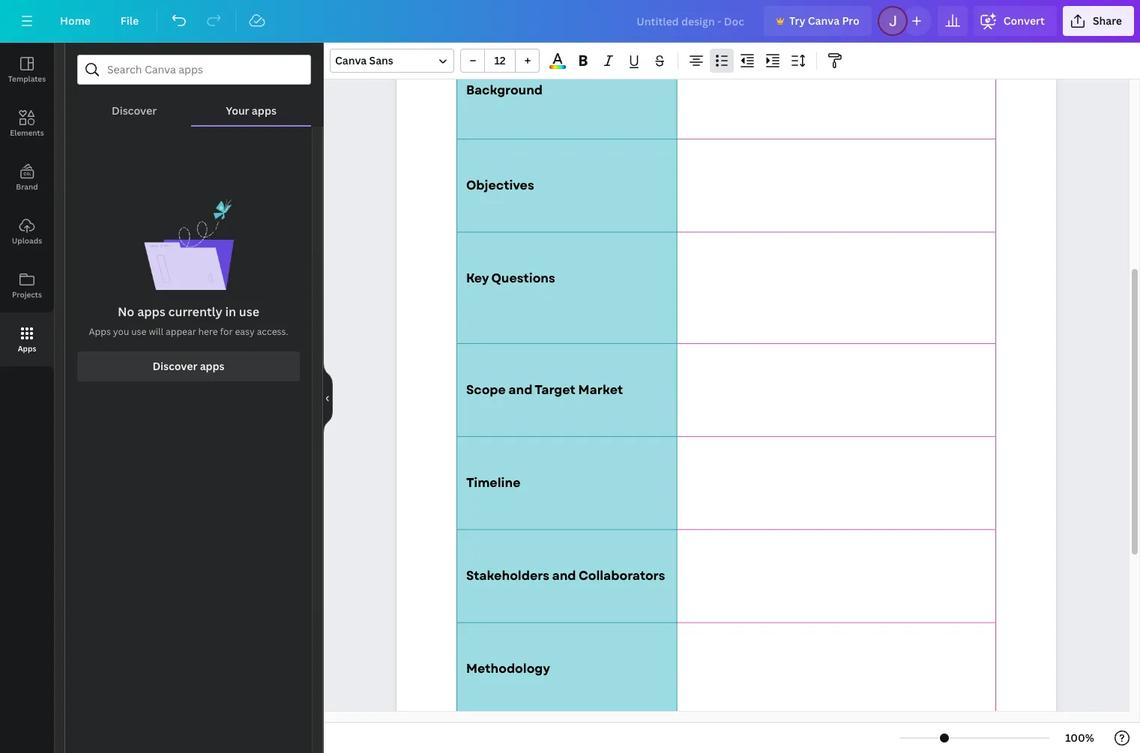 Task type: vqa. For each thing, say whether or not it's contained in the screenshot.
AND
no



Task type: describe. For each thing, give the bounding box(es) containing it.
home
[[60, 13, 91, 28]]

brand button
[[0, 151, 54, 205]]

your apps
[[226, 103, 277, 118]]

color range image
[[550, 65, 566, 69]]

apps for your
[[252, 103, 277, 118]]

no
[[118, 304, 134, 320]]

access.
[[257, 325, 288, 338]]

uploads
[[12, 235, 42, 246]]

pro
[[842, 13, 860, 28]]

canva sans button
[[330, 49, 454, 73]]

apps for discover
[[200, 359, 225, 373]]

try
[[789, 13, 806, 28]]

apps inside button
[[18, 343, 36, 354]]

in
[[225, 304, 236, 320]]

file button
[[109, 6, 151, 36]]

discover for discover apps
[[152, 359, 197, 373]]

empty folder image displayed when there are no installed apps image
[[144, 199, 234, 290]]

your apps button
[[191, 85, 311, 125]]

elements
[[10, 127, 44, 138]]

file
[[121, 13, 139, 28]]

hide image
[[323, 362, 333, 434]]

no apps currently in use apps you use will appear here for easy access.
[[89, 304, 288, 338]]

share
[[1093, 13, 1122, 28]]

templates button
[[0, 43, 54, 97]]

currently
[[168, 304, 222, 320]]



Task type: locate. For each thing, give the bounding box(es) containing it.
canva inside dropdown button
[[335, 53, 367, 67]]

your
[[226, 103, 249, 118]]

apps button
[[0, 313, 54, 367]]

1 vertical spatial canva
[[335, 53, 367, 67]]

main menu bar
[[0, 0, 1140, 43]]

apps left you
[[89, 325, 111, 338]]

0 vertical spatial apps
[[89, 325, 111, 338]]

elements button
[[0, 97, 54, 151]]

apps down the projects
[[18, 343, 36, 354]]

use right in
[[239, 304, 259, 320]]

for
[[220, 325, 233, 338]]

projects
[[12, 289, 42, 300]]

convert button
[[974, 6, 1057, 36]]

easy
[[235, 325, 255, 338]]

sans
[[369, 53, 393, 67]]

discover down search canva apps search field
[[112, 103, 157, 118]]

you
[[113, 325, 129, 338]]

1 vertical spatial discover
[[152, 359, 197, 373]]

canva sans
[[335, 53, 393, 67]]

canva right the try
[[808, 13, 840, 28]]

canva
[[808, 13, 840, 28], [335, 53, 367, 67]]

apps
[[252, 103, 277, 118], [137, 304, 166, 320], [200, 359, 225, 373]]

apps for no
[[137, 304, 166, 320]]

1 vertical spatial apps
[[18, 343, 36, 354]]

2 horizontal spatial apps
[[252, 103, 277, 118]]

100%
[[1065, 731, 1094, 745]]

group
[[460, 49, 540, 73]]

apps down here
[[200, 359, 225, 373]]

1 horizontal spatial apps
[[89, 325, 111, 338]]

templates
[[8, 73, 46, 84]]

0 horizontal spatial canva
[[335, 53, 367, 67]]

canva left sans
[[335, 53, 367, 67]]

100% button
[[1056, 726, 1104, 750]]

0 horizontal spatial apps
[[18, 343, 36, 354]]

1 horizontal spatial use
[[239, 304, 259, 320]]

2 vertical spatial apps
[[200, 359, 225, 373]]

0 vertical spatial discover
[[112, 103, 157, 118]]

try canva pro button
[[764, 6, 872, 36]]

projects button
[[0, 259, 54, 313]]

discover for discover
[[112, 103, 157, 118]]

1 horizontal spatial canva
[[808, 13, 840, 28]]

0 horizontal spatial apps
[[137, 304, 166, 320]]

discover inside "discover" button
[[112, 103, 157, 118]]

convert
[[1004, 13, 1045, 28]]

share button
[[1063, 6, 1134, 36]]

here
[[198, 325, 218, 338]]

brand
[[16, 181, 38, 192]]

discover apps
[[152, 359, 225, 373]]

1 vertical spatial use
[[131, 325, 147, 338]]

apps inside no apps currently in use apps you use will appear here for easy access.
[[89, 325, 111, 338]]

discover inside the discover apps button
[[152, 359, 197, 373]]

canva inside button
[[808, 13, 840, 28]]

try canva pro
[[789, 13, 860, 28]]

uploads button
[[0, 205, 54, 259]]

appear
[[166, 325, 196, 338]]

Design title text field
[[625, 6, 758, 36]]

1 vertical spatial apps
[[137, 304, 166, 320]]

apps
[[89, 325, 111, 338], [18, 343, 36, 354]]

use left will
[[131, 325, 147, 338]]

– – number field
[[490, 53, 511, 67]]

apps up will
[[137, 304, 166, 320]]

apps right your
[[252, 103, 277, 118]]

1 horizontal spatial apps
[[200, 359, 225, 373]]

will
[[149, 325, 163, 338]]

Search Canva apps search field
[[107, 55, 281, 84]]

0 horizontal spatial use
[[131, 325, 147, 338]]

discover
[[112, 103, 157, 118], [152, 359, 197, 373]]

use
[[239, 304, 259, 320], [131, 325, 147, 338]]

0 vertical spatial apps
[[252, 103, 277, 118]]

side panel tab list
[[0, 43, 54, 367]]

apps inside no apps currently in use apps you use will appear here for easy access.
[[137, 304, 166, 320]]

0 vertical spatial use
[[239, 304, 259, 320]]

home link
[[48, 6, 103, 36]]

0 vertical spatial canva
[[808, 13, 840, 28]]

discover down appear
[[152, 359, 197, 373]]

discover button
[[77, 85, 191, 125]]

discover apps button
[[77, 352, 300, 382]]



